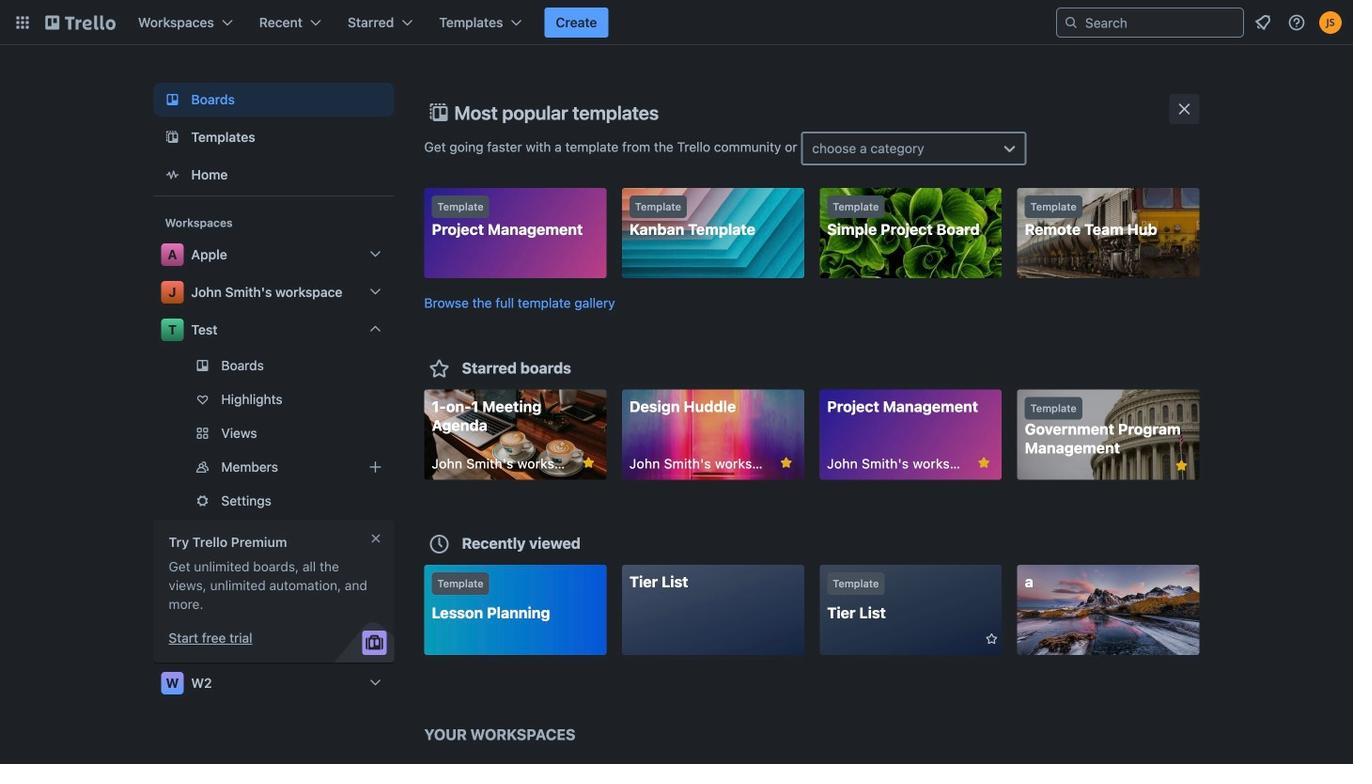 Task type: locate. For each thing, give the bounding box(es) containing it.
home image
[[161, 164, 184, 186]]

add image
[[364, 456, 387, 478]]

john smith (johnsmith38824343) image
[[1320, 11, 1342, 34]]

click to star this board. it will be added to your starred list. image
[[976, 631, 993, 648]]

open information menu image
[[1288, 13, 1306, 32]]

search image
[[1064, 15, 1079, 30]]

primary element
[[0, 0, 1353, 45]]

board image
[[161, 88, 184, 111]]



Task type: vqa. For each thing, say whether or not it's contained in the screenshot.
Click to unstar this board. It will be removed from your starred list. image
yes



Task type: describe. For each thing, give the bounding box(es) containing it.
template board image
[[161, 126, 184, 149]]

Search field
[[1079, 9, 1243, 36]]

click to unstar this board. it will be removed from your starred list. image
[[1173, 457, 1190, 474]]

0 notifications image
[[1252, 11, 1274, 34]]

back to home image
[[45, 8, 116, 38]]



